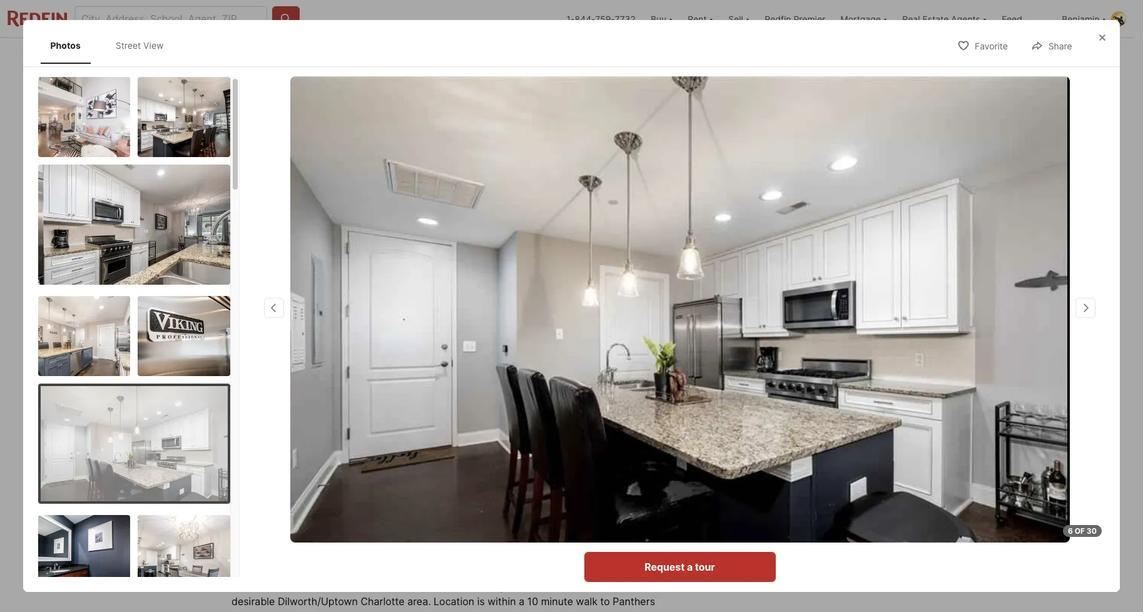 Task type: describe. For each thing, give the bounding box(es) containing it.
ft
[[467, 439, 477, 451]]

a for top "request a tour" button
[[812, 457, 818, 470]]

street view inside tab
[[116, 40, 164, 51]]

1.5 baths
[[395, 419, 422, 451]]

area.
[[407, 595, 431, 607]]

rail,
[[321, 610, 340, 612]]

feed
[[1002, 13, 1022, 24]]

759-
[[595, 13, 615, 24]]

view inside button
[[298, 351, 319, 362]]

535-
[[803, 533, 827, 545]]

1 vertical spatial request a tour button
[[584, 552, 776, 582]]

uptown.
[[426, 610, 466, 612]]

photos
[[50, 40, 81, 51]]

0986
[[827, 533, 853, 545]]

1 , from the left
[[316, 395, 319, 408]]

701 for contact 701 royal ct #104
[[774, 417, 796, 432]]

request a tour for bottommost "request a tour" button
[[645, 561, 715, 573]]

from
[[537, 610, 558, 612]]

of
[[1075, 526, 1085, 536]]

request a tour for top "request a tour" button
[[770, 457, 840, 470]]

844-
[[575, 13, 595, 24]]

favorite
[[975, 41, 1008, 51]]

maintained
[[444, 580, 496, 592]]

1/2
[[352, 580, 366, 592]]

about 701 royal ct #104
[[232, 544, 404, 562]]

tour inside request a tour dialog
[[695, 561, 715, 573]]

royal for about 701 royal ct #104
[[307, 544, 345, 562]]

/mo
[[283, 419, 311, 437]]

beds
[[341, 439, 365, 451]]

7732
[[615, 13, 636, 24]]

redfin premier
[[765, 13, 826, 24]]

submit search image
[[280, 13, 292, 25]]

away
[[509, 610, 534, 612]]

most
[[645, 580, 669, 592]]

pool
[[335, 482, 351, 491]]

ymca
[[373, 610, 403, 612]]

w/d
[[239, 482, 254, 491]]

1-
[[567, 13, 575, 24]]

minute
[[541, 595, 573, 607]]

contact
[[722, 417, 771, 432]]

30 inside request a tour dialog
[[1087, 526, 1097, 536]]

request a tour dialog
[[23, 20, 1120, 595]]

and
[[406, 610, 423, 612]]

swimming
[[297, 482, 333, 491]]

loft
[[559, 580, 575, 592]]

unit
[[265, 482, 279, 491]]

30 inside button
[[838, 351, 850, 362]]

0 vertical spatial the
[[627, 580, 642, 592]]

well-
[[421, 580, 444, 592]]

street inside tab
[[116, 40, 141, 51]]

$2,200 /mo price
[[232, 419, 311, 451]]

#104 for contact 701 royal ct #104
[[853, 417, 884, 432]]

City, Address, School, Agent, ZIP search field
[[74, 6, 267, 31]]

dowd
[[343, 610, 370, 612]]

1 horizontal spatial tour
[[820, 457, 840, 470]]

1 tab from the left
[[232, 41, 312, 71]]

1,104
[[452, 419, 488, 437]]

level
[[535, 580, 557, 592]]

1,104 sq ft
[[452, 419, 488, 451]]

ground
[[499, 580, 532, 592]]

request for top "request a tour" button
[[770, 457, 810, 470]]

0 horizontal spatial to
[[600, 595, 610, 607]]

photos tab
[[40, 30, 91, 61]]

view inside tab
[[143, 40, 164, 51]]

minutes
[[469, 610, 506, 612]]

1-844-759-7732
[[567, 13, 636, 24]]

(813) 535-0986 button
[[722, 524, 888, 554]]

$2,200
[[232, 419, 283, 437]]

in
[[256, 482, 263, 491]]

1 left 1/2
[[345, 580, 349, 592]]

street view inside button
[[270, 351, 319, 362]]

send a message
[[765, 497, 845, 510]]

panthers
[[613, 595, 655, 607]]

1 horizontal spatial tab list
[[232, 38, 656, 71]]

sq
[[452, 439, 464, 451]]

all
[[561, 610, 572, 612]]

(813) 535-0986
[[774, 533, 853, 545]]

street inside button
[[270, 351, 296, 362]]

0 vertical spatial request a tour button
[[722, 449, 888, 479]]

(813)
[[774, 533, 800, 545]]

ct for contact 701 royal ct #104
[[835, 417, 850, 432]]

701 royal ct #104 , charlotte , nc 28202
[[232, 395, 419, 408]]



Task type: locate. For each thing, give the bounding box(es) containing it.
2 tab from the left
[[312, 41, 378, 71]]

the right in
[[627, 580, 642, 592]]

#104 for about 701 royal ct #104
[[368, 544, 404, 562]]

, down street view button
[[316, 395, 319, 408]]

701 up $2,200
[[232, 395, 248, 408]]

ct for about 701 royal ct #104
[[348, 544, 365, 562]]

28202
[[389, 395, 419, 408]]

701 right about
[[278, 544, 303, 562]]

30 photos
[[838, 351, 882, 362]]

1 vertical spatial street
[[270, 351, 296, 362]]

2 horizontal spatial ct
[[835, 417, 850, 432]]

0 horizontal spatial request
[[645, 561, 685, 573]]

0 vertical spatial request a tour
[[770, 457, 840, 470]]

share button
[[1020, 33, 1083, 58]]

street down city, address, school, agent, zip search box
[[116, 40, 141, 51]]

a
[[812, 457, 818, 470], [793, 497, 798, 510], [687, 561, 693, 573], [519, 595, 525, 607]]

street up 701 royal ct #104 , charlotte , nc 28202
[[270, 351, 296, 362]]

send a message button
[[722, 489, 888, 519]]

0 vertical spatial street view
[[116, 40, 164, 51]]

stadium,
[[232, 610, 273, 612]]

1.5
[[395, 419, 415, 437]]

6 of 30
[[1068, 526, 1097, 536]]

message
[[801, 497, 845, 510]]

2 horizontal spatial 701
[[774, 417, 796, 432]]

1 vertical spatial 30
[[1087, 526, 1097, 536]]

701 for about 701 royal ct #104
[[278, 544, 303, 562]]

nc
[[371, 395, 386, 408]]

beautiful 1 bedroom, 1 1/2 bathroom, well-maintained ground level loft located in the most desirable dilworth/uptown charlotte area. location is within a 10 minute walk to panthers stadium, the light rail, dowd ymca and uptown. minutes away from all dilworth has to offe
[[232, 580, 684, 612]]

0 vertical spatial ct
[[279, 395, 290, 408]]

is
[[477, 595, 485, 607]]

to down panthers
[[636, 610, 646, 612]]

1 horizontal spatial the
[[627, 580, 642, 592]]

2 , from the left
[[366, 395, 368, 408]]

1 horizontal spatial to
[[636, 610, 646, 612]]

favorite button
[[947, 33, 1019, 58]]

street view up 701 royal ct #104 , charlotte , nc 28202
[[270, 351, 319, 362]]

swimming pool
[[297, 482, 351, 491]]

1 vertical spatial request
[[645, 561, 685, 573]]

request a tour up most
[[645, 561, 715, 573]]

701 right contact
[[774, 417, 796, 432]]

street
[[116, 40, 141, 51], [270, 351, 296, 362]]

0 vertical spatial royal
[[251, 395, 276, 408]]

price
[[232, 439, 255, 451]]

photos
[[852, 351, 882, 362]]

view up 701 royal ct #104 , charlotte , nc 28202
[[298, 351, 319, 362]]

0 horizontal spatial ct
[[279, 395, 290, 408]]

a for bottommost "request a tour" button
[[687, 561, 693, 573]]

request a tour
[[770, 457, 840, 470], [645, 561, 715, 573]]

0 horizontal spatial tour
[[695, 561, 715, 573]]

1 vertical spatial ct
[[835, 417, 850, 432]]

map entry image
[[624, 395, 686, 457]]

701
[[232, 395, 248, 408], [774, 417, 796, 432], [278, 544, 303, 562]]

1 vertical spatial street view
[[270, 351, 319, 362]]

baths
[[395, 439, 422, 451]]

the
[[627, 580, 642, 592], [276, 610, 291, 612]]

1 left bedroom,
[[289, 580, 294, 592]]

3 tab from the left
[[378, 41, 422, 71]]

1 horizontal spatial view
[[298, 351, 319, 362]]

request a tour inside dialog
[[645, 561, 715, 573]]

2 vertical spatial ct
[[348, 544, 365, 562]]

ct
[[279, 395, 290, 408], [835, 417, 850, 432], [348, 544, 365, 562]]

1 vertical spatial the
[[276, 610, 291, 612]]

2 vertical spatial royal
[[307, 544, 345, 562]]

premier
[[794, 13, 826, 24]]

1 horizontal spatial street
[[270, 351, 296, 362]]

5 tab from the left
[[488, 41, 546, 71]]

0 vertical spatial view
[[143, 40, 164, 51]]

0 horizontal spatial 701
[[232, 395, 248, 408]]

1 up beds
[[341, 419, 348, 437]]

bedroom,
[[297, 580, 342, 592]]

share
[[1049, 41, 1072, 51]]

in
[[616, 580, 624, 592]]

6 tab from the left
[[546, 41, 646, 71]]

street view tab
[[106, 30, 174, 61]]

0 vertical spatial 30
[[838, 351, 850, 362]]

to
[[600, 595, 610, 607], [636, 610, 646, 612]]

0 vertical spatial tour
[[820, 457, 840, 470]]

tour
[[820, 457, 840, 470], [695, 561, 715, 573]]

0 horizontal spatial street view
[[116, 40, 164, 51]]

2 horizontal spatial #104
[[853, 417, 884, 432]]

0 vertical spatial street
[[116, 40, 141, 51]]

beautiful
[[232, 580, 286, 592]]

1 vertical spatial tour
[[695, 561, 715, 573]]

request a tour button up panthers
[[584, 552, 776, 582]]

request up most
[[645, 561, 685, 573]]

street view down city, address, school, agent, zip search box
[[116, 40, 164, 51]]

30
[[838, 351, 850, 362], [1087, 526, 1097, 536]]

w/d in unit
[[239, 482, 279, 491]]

has
[[617, 610, 634, 612]]

1 horizontal spatial #104
[[368, 544, 404, 562]]

a inside dialog
[[687, 561, 693, 573]]

location
[[434, 595, 474, 607]]

royal
[[251, 395, 276, 408], [799, 417, 833, 432], [307, 544, 345, 562]]

desirable
[[232, 595, 275, 607]]

view
[[143, 40, 164, 51], [298, 351, 319, 362]]

bathroom,
[[369, 580, 418, 592]]

to up dilworth
[[600, 595, 610, 607]]

1 inside 1 beds
[[341, 419, 348, 437]]

0 vertical spatial request
[[770, 457, 810, 470]]

,
[[316, 395, 319, 408], [366, 395, 368, 408]]

0 horizontal spatial request a tour
[[645, 561, 715, 573]]

1 beds
[[341, 419, 365, 451]]

0 horizontal spatial #104
[[293, 395, 316, 408]]

send
[[765, 497, 790, 510]]

0 vertical spatial 701
[[232, 395, 248, 408]]

, left nc
[[366, 395, 368, 408]]

within
[[488, 595, 516, 607]]

dilworth/uptown
[[278, 595, 358, 607]]

tab
[[232, 41, 312, 71], [312, 41, 378, 71], [378, 41, 422, 71], [422, 41, 488, 71], [488, 41, 546, 71], [546, 41, 646, 71]]

charlotte up 1 beds
[[322, 395, 366, 408]]

0 horizontal spatial royal
[[251, 395, 276, 408]]

charlotte up the ymca
[[361, 595, 405, 607]]

request for bottommost "request a tour" button
[[645, 561, 685, 573]]

30 right "of"
[[1087, 526, 1097, 536]]

tab list
[[38, 28, 186, 64], [232, 38, 656, 71]]

1 vertical spatial 701
[[774, 417, 796, 432]]

request
[[770, 457, 810, 470], [645, 561, 685, 573]]

the left "light"
[[276, 610, 291, 612]]

0 horizontal spatial ,
[[316, 395, 319, 408]]

0 horizontal spatial street
[[116, 40, 141, 51]]

0 vertical spatial #104
[[293, 395, 316, 408]]

0 horizontal spatial tab list
[[38, 28, 186, 64]]

1 horizontal spatial 701
[[278, 544, 303, 562]]

feed button
[[995, 0, 1055, 38]]

image image
[[232, 73, 701, 379], [707, 73, 902, 224], [38, 77, 130, 157], [138, 77, 230, 157], [38, 164, 230, 284], [707, 229, 902, 379], [38, 296, 130, 376], [138, 296, 230, 376], [40, 386, 228, 501], [38, 515, 130, 595], [138, 515, 230, 595]]

1 vertical spatial charlotte
[[361, 595, 405, 607]]

a for send a message button
[[793, 497, 798, 510]]

30 left photos on the right bottom of page
[[838, 351, 850, 362]]

(813) 535-0986 link
[[722, 524, 888, 554]]

request inside dialog
[[645, 561, 685, 573]]

street view
[[116, 40, 164, 51], [270, 351, 319, 362]]

2 vertical spatial #104
[[368, 544, 404, 562]]

0 horizontal spatial 30
[[838, 351, 850, 362]]

1 horizontal spatial street view
[[270, 351, 319, 362]]

tab list inside request a tour dialog
[[38, 28, 186, 64]]

charlotte inside beautiful 1 bedroom, 1 1/2 bathroom, well-maintained ground level loft located in the most desirable dilworth/uptown charlotte area. location is within a 10 minute walk to panthers stadium, the light rail, dowd ymca and uptown. minutes away from all dilworth has to offe
[[361, 595, 405, 607]]

light
[[294, 610, 318, 612]]

request a tour button down contact 701 royal ct #104
[[722, 449, 888, 479]]

redfin premier button
[[757, 0, 833, 38]]

tab list containing photos
[[38, 28, 186, 64]]

street view button
[[242, 344, 330, 369]]

0 vertical spatial to
[[600, 595, 610, 607]]

1-844-759-7732 link
[[567, 13, 636, 24]]

located
[[578, 580, 613, 592]]

request a tour button
[[722, 449, 888, 479], [584, 552, 776, 582]]

2 horizontal spatial royal
[[799, 417, 833, 432]]

about
[[232, 544, 275, 562]]

1 vertical spatial royal
[[799, 417, 833, 432]]

1
[[341, 419, 348, 437], [289, 580, 294, 592], [345, 580, 349, 592]]

royal for contact 701 royal ct #104
[[799, 417, 833, 432]]

1 vertical spatial view
[[298, 351, 319, 362]]

10
[[527, 595, 538, 607]]

1 vertical spatial to
[[636, 610, 646, 612]]

1 horizontal spatial request
[[770, 457, 810, 470]]

1 horizontal spatial ct
[[348, 544, 365, 562]]

0 horizontal spatial view
[[143, 40, 164, 51]]

walk
[[576, 595, 598, 607]]

1 horizontal spatial 30
[[1087, 526, 1097, 536]]

2 vertical spatial 701
[[278, 544, 303, 562]]

30 photos button
[[810, 344, 892, 369]]

1 horizontal spatial request a tour
[[770, 457, 840, 470]]

request a tour down contact 701 royal ct #104
[[770, 457, 840, 470]]

0 vertical spatial charlotte
[[322, 395, 366, 408]]

dilworth
[[574, 610, 614, 612]]

701 royal ct #104 image
[[290, 76, 1070, 542]]

1 vertical spatial request a tour
[[645, 561, 715, 573]]

contact 701 royal ct #104
[[722, 417, 884, 432]]

redfin
[[765, 13, 791, 24]]

0 horizontal spatial the
[[276, 610, 291, 612]]

a inside beautiful 1 bedroom, 1 1/2 bathroom, well-maintained ground level loft located in the most desirable dilworth/uptown charlotte area. location is within a 10 minute walk to panthers stadium, the light rail, dowd ymca and uptown. minutes away from all dilworth has to offe
[[519, 595, 525, 607]]

user photo image
[[1111, 11, 1126, 26]]

request down contact 701 royal ct #104
[[770, 457, 810, 470]]

1 horizontal spatial ,
[[366, 395, 368, 408]]

view down city, address, school, agent, zip search box
[[143, 40, 164, 51]]

6
[[1068, 526, 1073, 536]]

4 tab from the left
[[422, 41, 488, 71]]

1 vertical spatial #104
[[853, 417, 884, 432]]

1 horizontal spatial royal
[[307, 544, 345, 562]]



Task type: vqa. For each thing, say whether or not it's contained in the screenshot.


